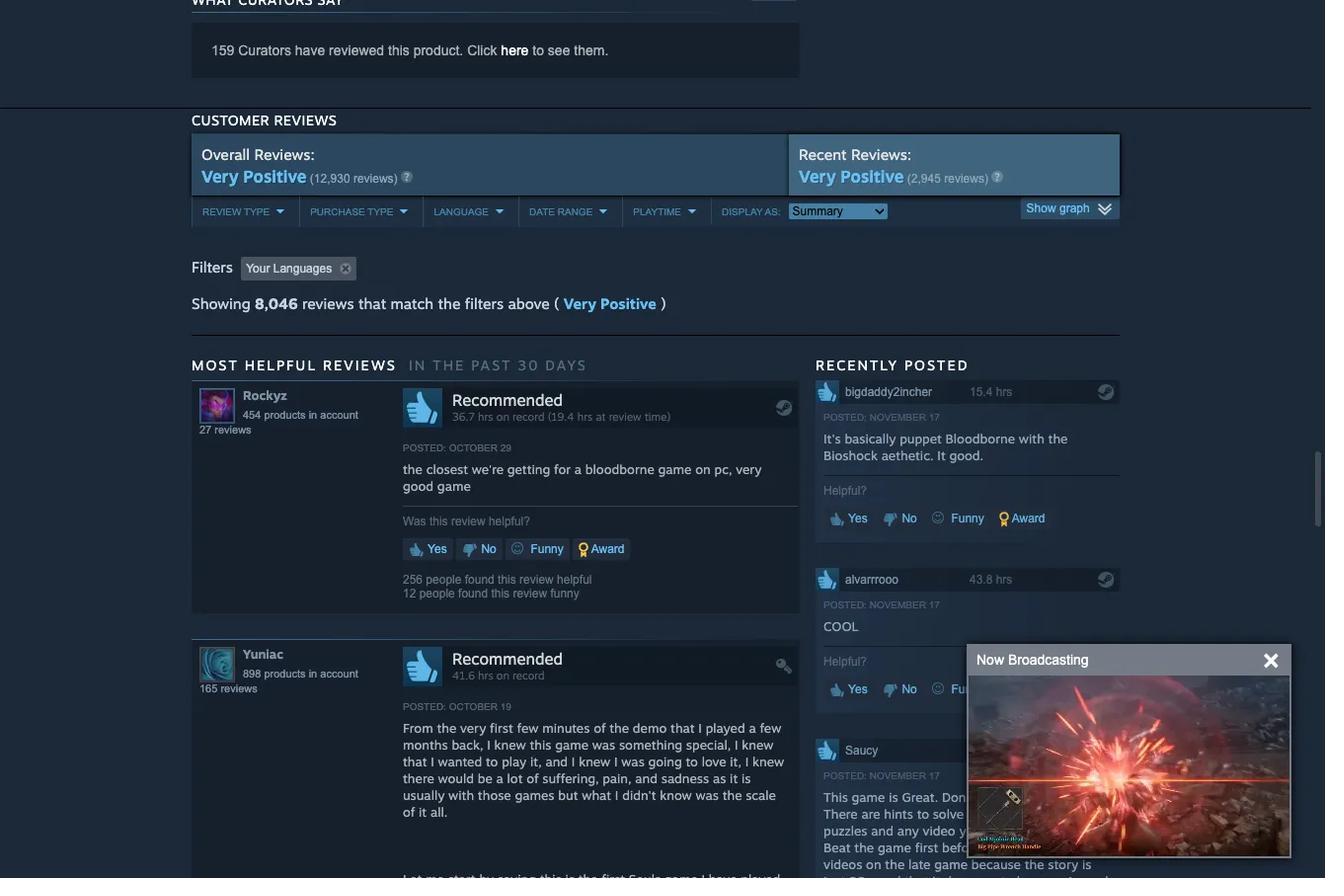 Task type: vqa. For each thing, say whether or not it's contained in the screenshot.
17
yes



Task type: locate. For each thing, give the bounding box(es) containing it.
it,
[[531, 753, 542, 769], [730, 753, 742, 769]]

very up back,
[[460, 720, 486, 736]]

helpful?
[[824, 484, 867, 498], [824, 655, 867, 668]]

2 horizontal spatial it
[[933, 873, 941, 878]]

0 horizontal spatial with
[[449, 787, 474, 803]]

story
[[1048, 856, 1079, 872]]

1 horizontal spatial reviews)
[[945, 172, 989, 185]]

0 horizontal spatial any
[[898, 823, 919, 838]]

2 november from the top
[[870, 599, 926, 610]]

funny up helpful
[[528, 542, 564, 556]]

funny link down helpful?
[[506, 538, 570, 560]]

very for overall reviews:
[[202, 166, 239, 186]]

date range
[[530, 206, 593, 217]]

2 horizontal spatial very
[[799, 166, 836, 186]]

demo
[[633, 720, 667, 736]]

the up back,
[[437, 720, 457, 736]]

1 october from the top
[[449, 442, 498, 453]]

was
[[593, 737, 616, 752], [622, 753, 645, 769], [696, 787, 719, 803]]

1 horizontal spatial it,
[[730, 753, 742, 769]]

reviews) inside overall reviews: very positive (12,930 reviews)
[[354, 172, 398, 185]]

reviews: for recent reviews:
[[851, 145, 912, 164]]

record inside recommended 36.7 hrs on record            (19.4 hrs at review time)
[[513, 410, 545, 423]]

to down "because"
[[1001, 873, 1014, 878]]

products inside rockyz 454 products in account 27 reviews
[[264, 409, 306, 421]]

funny up 43.8
[[948, 511, 985, 525]]

0 vertical spatial award link
[[994, 507, 1051, 529]]

1 vertical spatial november
[[870, 599, 926, 610]]

be down "because"
[[1017, 873, 1032, 878]]

1 reviews: from the left
[[254, 145, 315, 164]]

2 17 from the top
[[929, 599, 940, 610]]

i down "played"
[[735, 737, 738, 752]]

game
[[658, 461, 692, 477], [437, 478, 471, 494], [555, 737, 589, 752], [852, 789, 886, 805], [878, 839, 912, 855], [935, 856, 968, 872]]

0 vertical spatial in
[[309, 409, 317, 421]]

1 type from the left
[[244, 206, 270, 217]]

positive inside overall reviews: very positive (12,930 reviews)
[[243, 166, 307, 186]]

no link for it's
[[877, 507, 923, 529]]

now broadcasting link
[[977, 650, 1089, 670]]

yes up alvarrrooo on the bottom right of page
[[846, 511, 868, 525]]

41.6
[[452, 668, 475, 682]]

game down before
[[935, 856, 968, 872]]

to down great.
[[917, 806, 930, 822]]

the right in
[[433, 356, 466, 373]]

1 vertical spatial was
[[622, 753, 645, 769]]

898 products in account link
[[243, 667, 358, 679]]

funny link down good.
[[927, 507, 991, 529]]

november inside posted: november 17 it's basically puppet bloodborne with the bioshock aethetic. it good.
[[870, 412, 926, 423]]

very down overall
[[202, 166, 239, 186]]

the
[[438, 294, 461, 313], [433, 356, 466, 373], [1049, 430, 1068, 446], [403, 461, 423, 477], [437, 720, 457, 736], [610, 720, 629, 736], [723, 787, 742, 803], [1047, 806, 1067, 822], [855, 839, 874, 855], [885, 856, 905, 872], [1025, 856, 1045, 872]]

love
[[702, 753, 727, 769]]

account inside yuniac 898 products in account 165 reviews
[[320, 667, 358, 679]]

puppet
[[900, 430, 942, 446]]

0 vertical spatial a
[[575, 461, 582, 477]]

1 vertical spatial a
[[749, 720, 756, 736]]

that down late
[[905, 873, 929, 878]]

on left pc,
[[696, 461, 711, 477]]

1 horizontal spatial is
[[889, 789, 899, 805]]

account inside rockyz 454 products in account 27 reviews
[[320, 409, 358, 421]]

1 vertical spatial be
[[1017, 873, 1032, 878]]

good inside posted: october 29 the closest we're getting for a bloodborne game on pc, very good game
[[403, 478, 434, 494]]

know
[[660, 787, 692, 803]]

1 account from the top
[[320, 409, 358, 421]]

1 in from the top
[[309, 409, 317, 421]]

1 horizontal spatial good
[[870, 873, 901, 878]]

good right so
[[870, 873, 901, 878]]

1 vertical spatial helpful?
[[824, 655, 867, 668]]

in inside yuniac 898 products in account 165 reviews
[[309, 667, 317, 679]]

2 recommended from the top
[[452, 649, 563, 668]]

broadcasting
[[1008, 652, 1089, 668]]

2 type from the left
[[368, 206, 394, 217]]

reviews) for overall reviews:
[[354, 172, 398, 185]]

very right pc,
[[736, 461, 762, 477]]

i up pain,
[[614, 753, 618, 769]]

reviews: up (2,945
[[851, 145, 912, 164]]

october left 19
[[449, 701, 498, 712]]

2 vertical spatial funny
[[948, 682, 985, 696]]

great.
[[902, 789, 939, 805]]

1 vertical spatial good
[[870, 873, 901, 878]]

reviews inside rockyz 454 products in account 27 reviews
[[215, 423, 251, 435]]

first down 19
[[490, 720, 513, 736]]

2 in from the top
[[309, 667, 317, 679]]

this right the was
[[430, 514, 448, 528]]

it inside posted: november 17 this game is great. don't look up tutorials. there are hints to solve every one of the puzzles and any video you watch risks spoilers. beat the game first before looking up any videos on the late game because the story is just so good that it deserves to be experi
[[933, 873, 941, 878]]

october inside posted: october 29 the closest we're getting for a bloodborne game on pc, very good game
[[449, 442, 498, 453]]

0 horizontal spatial first
[[490, 720, 513, 736]]

0 vertical spatial good
[[403, 478, 434, 494]]

0 vertical spatial is
[[742, 770, 751, 786]]

2 vertical spatial and
[[872, 823, 894, 838]]

it, right 'play'
[[531, 753, 542, 769]]

1 horizontal spatial very
[[736, 461, 762, 477]]

1 vertical spatial products
[[264, 667, 306, 679]]

played
[[706, 720, 745, 736]]

0 vertical spatial it
[[730, 770, 738, 786]]

overall reviews: very positive (12,930 reviews)
[[202, 145, 398, 186]]

posted: inside posted: november 17 this game is great. don't look up tutorials. there are hints to solve every one of the puzzles and any video you watch risks spoilers. beat the game first before looking up any videos on the late game because the story is just so good that it deserves to be experi
[[824, 770, 867, 781]]

1 horizontal spatial first
[[915, 839, 939, 855]]

1 vertical spatial very
[[460, 720, 486, 736]]

1 few from the left
[[517, 720, 539, 736]]

hrs
[[996, 385, 1013, 399], [478, 410, 493, 423], [578, 410, 593, 423], [996, 573, 1013, 586], [478, 668, 494, 682]]

award link up helpful
[[573, 538, 631, 560]]

suffering,
[[543, 770, 599, 786]]

it, right love
[[730, 753, 742, 769]]

1 horizontal spatial any
[[1051, 839, 1073, 855]]

0 vertical spatial first
[[490, 720, 513, 736]]

october
[[449, 442, 498, 453], [449, 701, 498, 712]]

of inside posted: november 17 this game is great. don't look up tutorials. there are hints to solve every one of the puzzles and any video you watch risks spoilers. beat the game first before looking up any videos on the late game because the story is just so good that it deserves to be experi
[[1031, 806, 1043, 822]]

is
[[742, 770, 751, 786], [889, 789, 899, 805], [1083, 856, 1092, 872]]

game down closest
[[437, 478, 471, 494]]

0 horizontal spatial good
[[403, 478, 434, 494]]

2 horizontal spatial was
[[696, 787, 719, 803]]

your languages
[[246, 261, 332, 275]]

no down was this review helpful?
[[478, 542, 497, 556]]

2 account from the top
[[320, 667, 358, 679]]

product.
[[414, 42, 464, 58]]

1 vertical spatial any
[[1051, 839, 1073, 855]]

1 helpful? from the top
[[824, 484, 867, 498]]

products down rockyz link
[[264, 409, 306, 421]]

2 it, from the left
[[730, 753, 742, 769]]

1 record from the top
[[513, 410, 545, 423]]

1 horizontal spatial and
[[635, 770, 658, 786]]

0 vertical spatial helpful?
[[824, 484, 867, 498]]

few up 'play'
[[517, 720, 539, 736]]

43.8
[[970, 573, 993, 586]]

2 vertical spatial was
[[696, 787, 719, 803]]

no link down aethetic.
[[877, 507, 923, 529]]

we're
[[472, 461, 504, 477]]

helpful? for cool
[[824, 655, 867, 668]]

0 vertical spatial award
[[1010, 511, 1046, 525]]

be inside posted: november 17 this game is great. don't look up tutorials. there are hints to solve every one of the puzzles and any video you watch risks spoilers. beat the game first before looking up any videos on the late game because the story is just so good that it deserves to be experi
[[1017, 873, 1032, 878]]

0 horizontal spatial very
[[460, 720, 486, 736]]

the down tutorials. on the right bottom of page
[[1047, 806, 1067, 822]]

no down posted: november 17 cool
[[899, 682, 917, 696]]

on up 19
[[497, 668, 510, 682]]

i down pain,
[[615, 787, 619, 803]]

2 vertical spatial a
[[496, 770, 504, 786]]

1 vertical spatial account
[[320, 667, 358, 679]]

it
[[730, 770, 738, 786], [419, 804, 427, 820], [933, 873, 941, 878]]

(19.4
[[548, 410, 574, 423]]

0 vertical spatial yes link
[[824, 507, 874, 529]]

record up minutes
[[513, 668, 545, 682]]

2 vertical spatial yes
[[846, 682, 868, 696]]

on inside posted: november 17 this game is great. don't look up tutorials. there are hints to solve every one of the puzzles and any video you watch risks spoilers. beat the game first before looking up any videos on the late game because the story is just so good that it deserves to be experi
[[866, 856, 882, 872]]

yes link up saucy
[[824, 678, 874, 700]]

risks
[[1025, 823, 1052, 838]]

17 inside posted: november 17 cool
[[929, 599, 940, 610]]

above
[[508, 294, 550, 313]]

yes up saucy
[[846, 682, 868, 696]]

15.4 hrs
[[970, 385, 1013, 399]]

record inside recommended 41.6 hrs on record
[[513, 668, 545, 682]]

on inside recommended 41.6 hrs on record
[[497, 668, 510, 682]]

no link up saucy
[[877, 678, 923, 700]]

positive inside recent reviews: very positive (2,945 reviews)
[[841, 166, 904, 186]]

0 vertical spatial up
[[1007, 789, 1022, 805]]

0 vertical spatial with
[[1019, 430, 1045, 446]]

0 vertical spatial recommended
[[452, 390, 563, 410]]

match
[[391, 294, 434, 313]]

1 horizontal spatial reviews:
[[851, 145, 912, 164]]

yes
[[846, 511, 868, 525], [425, 542, 447, 556], [846, 682, 868, 696]]

a
[[575, 461, 582, 477], [749, 720, 756, 736], [496, 770, 504, 786]]

reviews: inside recent reviews: very positive (2,945 reviews)
[[851, 145, 912, 164]]

funny link for it's basically puppet bloodborne with the bioshock aethetic. it good.
[[927, 507, 991, 529]]

2 vertical spatial november
[[870, 770, 926, 781]]

reviews: inside overall reviews: very positive (12,930 reviews)
[[254, 145, 315, 164]]

posted: up this
[[824, 770, 867, 781]]

type right review
[[244, 206, 270, 217]]

filters
[[465, 294, 504, 313]]

bloodborne
[[946, 430, 1016, 446]]

posted: october 29 the closest we're getting for a bloodborne game on pc, very good game
[[403, 442, 762, 494]]

0 horizontal spatial is
[[742, 770, 751, 786]]

award link for cool
[[994, 678, 1051, 700]]

funny
[[948, 511, 985, 525], [528, 542, 564, 556], [948, 682, 985, 696]]

helpful? for it's basically puppet bloodborne with the bioshock aethetic. it good.
[[824, 484, 867, 498]]

most
[[192, 356, 239, 373]]

a right for
[[575, 461, 582, 477]]

17 for cool
[[929, 599, 940, 610]]

256
[[403, 573, 423, 586]]

people
[[426, 573, 462, 586], [419, 586, 455, 600]]

3 november from the top
[[870, 770, 926, 781]]

record for recommended 36.7 hrs on record            (19.4 hrs at review time)
[[513, 410, 545, 423]]

positive
[[243, 166, 307, 186], [841, 166, 904, 186], [601, 294, 657, 313]]

posted: inside posted: october 29 the closest we're getting for a bloodborne game on pc, very good game
[[403, 442, 446, 453]]

was
[[403, 514, 426, 528]]

at
[[596, 410, 606, 423]]

posted: inside posted: november 17 cool
[[824, 599, 867, 610]]

2 vertical spatial award
[[1010, 682, 1046, 696]]

1 horizontal spatial few
[[760, 720, 782, 736]]

there
[[403, 770, 434, 786]]

customer
[[192, 111, 270, 128]]

bioshock
[[824, 447, 878, 463]]

yes link down the was
[[403, 538, 453, 560]]

don't
[[942, 789, 974, 805]]

0 vertical spatial be
[[478, 770, 493, 786]]

reviews down languages
[[302, 294, 354, 313]]

in inside rockyz 454 products in account 27 reviews
[[309, 409, 317, 421]]

0 vertical spatial very
[[736, 461, 762, 477]]

products
[[264, 409, 306, 421], [264, 667, 306, 679]]

1 horizontal spatial was
[[622, 753, 645, 769]]

on up so
[[866, 856, 882, 872]]

recent reviews: very positive (2,945 reviews)
[[799, 145, 989, 186]]

reviews inside yuniac 898 products in account 165 reviews
[[221, 682, 258, 694]]

2 vertical spatial funny link
[[927, 678, 991, 700]]

is right story
[[1083, 856, 1092, 872]]

no link
[[877, 507, 923, 529], [456, 538, 503, 560], [877, 678, 923, 700]]

it left all.
[[419, 804, 427, 820]]

in right 898 at the left bottom of the page
[[309, 667, 317, 679]]

0 horizontal spatial it,
[[531, 753, 542, 769]]

posted: inside posted: november 17 it's basically puppet bloodborne with the bioshock aethetic. it good.
[[824, 412, 867, 423]]

2 vertical spatial no link
[[877, 678, 923, 700]]

all.
[[431, 804, 448, 820]]

1 horizontal spatial with
[[1019, 430, 1045, 446]]

very inside recent reviews: very positive (2,945 reviews)
[[799, 166, 836, 186]]

november for it's basically puppet bloodborne with the bioshock aethetic. it good.
[[870, 412, 926, 423]]

game down minutes
[[555, 737, 589, 752]]

and down are
[[872, 823, 894, 838]]

1 vertical spatial and
[[635, 770, 658, 786]]

0 vertical spatial 17
[[929, 412, 940, 423]]

1 vertical spatial first
[[915, 839, 939, 855]]

very inside posted: october 29 the closest we're getting for a bloodborne game on pc, very good game
[[736, 461, 762, 477]]

that
[[358, 294, 386, 313], [671, 720, 695, 736], [403, 753, 427, 769], [905, 873, 929, 878]]

1 reviews) from the left
[[354, 172, 398, 185]]

1 november from the top
[[870, 412, 926, 423]]

reviews
[[323, 356, 397, 373]]

0 horizontal spatial very
[[202, 166, 239, 186]]

hrs right 36.7
[[478, 410, 493, 423]]

1 vertical spatial in
[[309, 667, 317, 679]]

2 vertical spatial yes link
[[824, 678, 874, 700]]

hrs right the 41.6
[[478, 668, 494, 682]]

games
[[515, 787, 555, 803]]

1 horizontal spatial a
[[575, 461, 582, 477]]

before
[[942, 839, 981, 855]]

1 vertical spatial yes link
[[403, 538, 453, 560]]

2 vertical spatial it
[[933, 873, 941, 878]]

2 reviews: from the left
[[851, 145, 912, 164]]

0 horizontal spatial reviews)
[[354, 172, 398, 185]]

1 vertical spatial 17
[[929, 599, 940, 610]]

that up there on the left bottom of the page
[[403, 753, 427, 769]]

17 for it's basically puppet bloodborne with the bioshock aethetic. it good.
[[929, 412, 940, 423]]

is up hints
[[889, 789, 899, 805]]

funny link down now
[[927, 678, 991, 700]]

products down yuniac link
[[264, 667, 306, 679]]

october for very
[[449, 701, 498, 712]]

1 horizontal spatial up
[[1033, 839, 1048, 855]]

0 vertical spatial no
[[899, 511, 917, 525]]

posted:
[[824, 412, 867, 423], [403, 442, 446, 453], [824, 599, 867, 610], [403, 701, 446, 712], [824, 770, 867, 781]]

award link
[[994, 507, 1051, 529], [573, 538, 631, 560], [994, 678, 1051, 700]]

1 horizontal spatial be
[[1017, 873, 1032, 878]]

range
[[558, 206, 593, 217]]

funny link
[[927, 507, 991, 529], [506, 538, 570, 560], [927, 678, 991, 700]]

knew
[[494, 737, 526, 752], [742, 737, 774, 752], [579, 753, 611, 769], [753, 753, 784, 769]]

account for recommended 41.6 hrs on record
[[320, 667, 358, 679]]

language
[[434, 206, 489, 217]]

to
[[533, 42, 544, 58], [486, 753, 498, 769], [686, 753, 698, 769], [917, 806, 930, 822], [1001, 873, 1014, 878]]

1 vertical spatial award link
[[573, 538, 631, 560]]

0 vertical spatial october
[[449, 442, 498, 453]]

2 helpful? from the top
[[824, 655, 867, 668]]

reviews: for overall reviews:
[[254, 145, 315, 164]]

few
[[517, 720, 539, 736], [760, 720, 782, 736]]

good.
[[950, 447, 984, 463]]

0 vertical spatial no link
[[877, 507, 923, 529]]

funny
[[551, 586, 580, 600]]

the inside posted: october 29 the closest we're getting for a bloodborne game on pc, very good game
[[403, 461, 423, 477]]

award link for it's basically puppet bloodborne with the bioshock aethetic. it good.
[[994, 507, 1051, 529]]

that inside posted: november 17 this game is great. don't look up tutorials. there are hints to solve every one of the puzzles and any video you watch risks spoilers. beat the game first before looking up any videos on the late game because the story is just so good that it deserves to be experi
[[905, 873, 929, 878]]

1 horizontal spatial type
[[368, 206, 394, 217]]

reviews down 898 at the left bottom of the page
[[221, 682, 258, 694]]

yes link for cool
[[824, 678, 874, 700]]

november inside posted: november 17 cool
[[870, 599, 926, 610]]

1 recommended from the top
[[452, 390, 563, 410]]

this
[[388, 42, 410, 58], [430, 514, 448, 528], [498, 573, 516, 586], [491, 586, 510, 600], [530, 737, 552, 752]]

it right as
[[730, 770, 738, 786]]

0 vertical spatial november
[[870, 412, 926, 423]]

very down recent
[[799, 166, 836, 186]]

recommended inside recommended 36.7 hrs on record            (19.4 hrs at review time)
[[452, 390, 563, 410]]

very right (
[[564, 294, 597, 313]]

up up the one
[[1007, 789, 1022, 805]]

products inside yuniac 898 products in account 165 reviews
[[264, 667, 306, 679]]

november down alvarrrooo on the bottom right of page
[[870, 599, 926, 610]]

no down aethetic.
[[899, 511, 917, 525]]

is up "scale"
[[742, 770, 751, 786]]

award up the 43.8 hrs
[[1010, 511, 1046, 525]]

17 inside posted: november 17 it's basically puppet bloodborne with the bioshock aethetic. it good.
[[929, 412, 940, 423]]

no link for cool
[[877, 678, 923, 700]]

0 vertical spatial yes
[[846, 511, 868, 525]]

very inside posted: october 19 from the very first few minutes of the demo that i played a few months back, i knew this game was something special, i knew that i wanted to play it, and i knew i was going to love it, i knew there would be a lot of suffering, pain, and sadness as it is usually with those games but what i didn't know was the scale of it all.
[[460, 720, 486, 736]]

yes link for it's basically puppet bloodborne with the bioshock aethetic. it good.
[[824, 507, 874, 529]]

account
[[320, 409, 358, 421], [320, 667, 358, 679]]

1 17 from the top
[[929, 412, 940, 423]]

very inside overall reviews: very positive (12,930 reviews)
[[202, 166, 239, 186]]

them.
[[574, 42, 609, 58]]

solve
[[933, 806, 964, 822]]

your
[[246, 261, 270, 275]]

any up story
[[1051, 839, 1073, 855]]

2 october from the top
[[449, 701, 498, 712]]

cool
[[824, 618, 859, 634]]

1 vertical spatial october
[[449, 701, 498, 712]]

posted: inside posted: october 19 from the very first few minutes of the demo that i played a few months back, i knew this game was something special, i knew that i wanted to play it, and i knew i was going to love it, i knew there would be a lot of suffering, pain, and sadness as it is usually with those games but what i didn't know was the scale of it all.
[[403, 701, 446, 712]]

award down 'now broadcasting'
[[1010, 682, 1046, 696]]

wanted
[[438, 753, 482, 769]]

october inside posted: october 19 from the very first few minutes of the demo that i played a few months back, i knew this game was something special, i knew that i wanted to play it, and i knew i was going to love it, i knew there would be a lot of suffering, pain, and sadness as it is usually with those games but what i didn't know was the scale of it all.
[[449, 701, 498, 712]]

november for cool
[[870, 599, 926, 610]]

3 17 from the top
[[929, 770, 940, 781]]

0 horizontal spatial few
[[517, 720, 539, 736]]

with inside posted: november 17 it's basically puppet bloodborne with the bioshock aethetic. it good.
[[1019, 430, 1045, 446]]

0 horizontal spatial reviews:
[[254, 145, 315, 164]]

2 record from the top
[[513, 668, 545, 682]]

1 products from the top
[[264, 409, 306, 421]]

here
[[501, 42, 529, 58]]

12
[[403, 586, 416, 600]]

1 vertical spatial recommended
[[452, 649, 563, 668]]

type
[[244, 206, 270, 217], [368, 206, 394, 217]]

0 vertical spatial funny link
[[927, 507, 991, 529]]

yuniac 898 products in account 165 reviews
[[200, 646, 358, 694]]

hrs right 15.4 in the top right of the page
[[996, 385, 1013, 399]]

0 vertical spatial and
[[546, 753, 568, 769]]

that left match
[[358, 294, 386, 313]]

posted: up it's
[[824, 412, 867, 423]]

up down risks on the right of the page
[[1033, 839, 1048, 855]]

filters
[[192, 258, 233, 276]]

2 products from the top
[[264, 667, 306, 679]]

1 vertical spatial is
[[889, 789, 899, 805]]

reviews) inside recent reviews: very positive (2,945 reviews)
[[945, 172, 989, 185]]

with down would at bottom
[[449, 787, 474, 803]]

special,
[[686, 737, 731, 752]]

type for review type
[[244, 206, 270, 217]]

1 vertical spatial record
[[513, 668, 545, 682]]

record left (19.4
[[513, 410, 545, 423]]

posted: november 17 this game is great. don't look up tutorials. there are hints to solve every one of the puzzles and any video you watch risks spoilers. beat the game first before looking up any videos on the late game because the story is just so good that it deserves to be experi
[[824, 770, 1110, 878]]

positive for overall
[[243, 166, 307, 186]]

helpful? down cool
[[824, 655, 867, 668]]

reviews: down customer reviews
[[254, 145, 315, 164]]

2 reviews) from the left
[[945, 172, 989, 185]]

no link down was this review helpful?
[[456, 538, 503, 560]]

reviews) right (2,945
[[945, 172, 989, 185]]

2 vertical spatial award link
[[994, 678, 1051, 700]]

2 few from the left
[[760, 720, 782, 736]]

products for recommended 36.7 hrs on record            (19.4 hrs at review time)
[[264, 409, 306, 421]]



Task type: describe. For each thing, give the bounding box(es) containing it.
helpful
[[245, 356, 317, 373]]

posted: for it's
[[824, 412, 867, 423]]

funny link for cool
[[927, 678, 991, 700]]

hrs inside recommended 41.6 hrs on record
[[478, 668, 494, 682]]

no for cool
[[899, 682, 917, 696]]

sadness
[[662, 770, 709, 786]]

videos
[[824, 856, 863, 872]]

the left filters
[[438, 294, 461, 313]]

beat
[[824, 839, 851, 855]]

posted: for this
[[824, 770, 867, 781]]

review inside recommended 36.7 hrs on record            (19.4 hrs at review time)
[[609, 410, 642, 423]]

here link
[[501, 42, 529, 58]]

knew up "scale"
[[753, 753, 784, 769]]

36.7
[[452, 410, 475, 423]]

0 horizontal spatial was
[[593, 737, 616, 752]]

to up sadness
[[686, 753, 698, 769]]

1 vertical spatial no
[[478, 542, 497, 556]]

2 horizontal spatial is
[[1083, 856, 1092, 872]]

spoilers.
[[1056, 823, 1105, 838]]

display
[[722, 206, 763, 217]]

)
[[661, 294, 666, 313]]

award for cool
[[1010, 682, 1046, 696]]

rockyz 454 products in account 27 reviews
[[200, 387, 358, 435]]

the down as
[[723, 787, 742, 803]]

recently
[[816, 356, 899, 373]]

award for it's basically puppet bloodborne with the bioshock aethetic. it good.
[[1010, 511, 1046, 525]]

scale
[[746, 787, 776, 803]]

there
[[824, 806, 858, 822]]

165 reviews link
[[200, 682, 258, 694]]

display as:
[[722, 206, 784, 217]]

game inside posted: october 19 from the very first few minutes of the demo that i played a few months back, i knew this game was something special, i knew that i wanted to play it, and i knew i was going to love it, i knew there would be a lot of suffering, pain, and sadness as it is usually with those games but what i didn't know was the scale of it all.
[[555, 737, 589, 752]]

first inside posted: november 17 this game is great. don't look up tutorials. there are hints to solve every one of the puzzles and any video you watch risks spoilers. beat the game first before looking up any videos on the late game because the story is just so good that it deserves to be experi
[[915, 839, 939, 855]]

the left story
[[1025, 856, 1045, 872]]

of up 'games'
[[527, 770, 539, 786]]

1 horizontal spatial very
[[564, 294, 597, 313]]

no for it's
[[899, 511, 917, 525]]

0 horizontal spatial a
[[496, 770, 504, 786]]

deserves
[[944, 873, 998, 878]]

in for recommended 41.6 hrs on record
[[309, 667, 317, 679]]

on inside recommended 36.7 hrs on record            (19.4 hrs at review time)
[[497, 410, 510, 423]]

1 vertical spatial no link
[[456, 538, 503, 560]]

2 horizontal spatial a
[[749, 720, 756, 736]]

of right minutes
[[594, 720, 606, 736]]

game up are
[[852, 789, 886, 805]]

30
[[518, 356, 540, 373]]

be inside posted: october 19 from the very first few minutes of the demo that i played a few months back, i knew this game was something special, i knew that i wanted to play it, and i knew i was going to love it, i knew there would be a lot of suffering, pain, and sadness as it is usually with those games but what i didn't know was the scale of it all.
[[478, 770, 493, 786]]

because
[[972, 856, 1021, 872]]

165
[[200, 682, 218, 694]]

on inside posted: october 29 the closest we're getting for a bloodborne game on pc, very good game
[[696, 461, 711, 477]]

reviews) for recent reviews:
[[945, 172, 989, 185]]

review left funny
[[513, 586, 547, 600]]

record for recommended 41.6 hrs on record
[[513, 668, 545, 682]]

898
[[243, 667, 261, 679]]

that up the special,
[[671, 720, 695, 736]]

is inside posted: october 19 from the very first few minutes of the demo that i played a few months back, i knew this game was something special, i knew that i wanted to play it, and i knew i was going to love it, i knew there would be a lot of suffering, pain, and sadness as it is usually with those games but what i didn't know was the scale of it all.
[[742, 770, 751, 786]]

i right love
[[746, 753, 749, 769]]

funny for it's basically puppet bloodborne with the bioshock aethetic. it good.
[[948, 511, 985, 525]]

review type
[[203, 206, 270, 217]]

1 vertical spatial yes
[[425, 542, 447, 556]]

date
[[530, 206, 555, 217]]

found right 256
[[458, 586, 488, 600]]

posted: november 17 cool
[[824, 599, 940, 634]]

purchase type
[[310, 206, 394, 217]]

curators
[[238, 42, 291, 58]]

hrs left at
[[578, 410, 593, 423]]

click
[[467, 42, 497, 58]]

knew up 'play'
[[494, 737, 526, 752]]

posted
[[905, 356, 969, 373]]

a inside posted: october 29 the closest we're getting for a bloodborne game on pc, very good game
[[575, 461, 582, 477]]

0 vertical spatial any
[[898, 823, 919, 838]]

with inside posted: october 19 from the very first few minutes of the demo that i played a few months back, i knew this game was something special, i knew that i wanted to play it, and i knew i was going to love it, i knew there would be a lot of suffering, pain, and sadness as it is usually with those games but what i didn't know was the scale of it all.
[[449, 787, 474, 803]]

play
[[502, 753, 527, 769]]

17 inside posted: november 17 this game is great. don't look up tutorials. there are hints to solve every one of the puzzles and any video you watch risks spoilers. beat the game first before looking up any videos on the late game because the story is just so good that it deserves to be experi
[[929, 770, 940, 781]]

graph
[[1060, 201, 1090, 215]]

hrs right 43.8
[[996, 573, 1013, 586]]

19
[[501, 701, 512, 712]]

yuniac
[[243, 646, 283, 662]]

256 people found this review helpful 12 people found this review funny
[[403, 573, 592, 600]]

have
[[295, 42, 325, 58]]

are
[[862, 806, 881, 822]]

knew up pain,
[[579, 753, 611, 769]]

for
[[554, 461, 571, 477]]

1 vertical spatial funny link
[[506, 538, 570, 560]]

the inside posted: november 17 it's basically puppet bloodborne with the bioshock aethetic. it good.
[[1049, 430, 1068, 446]]

the down puzzles
[[855, 839, 874, 855]]

this
[[824, 789, 848, 805]]

posted: for the
[[403, 442, 446, 453]]

people right 12
[[419, 586, 455, 600]]

of down "usually"
[[403, 804, 415, 820]]

recommended 41.6 hrs on record
[[452, 649, 563, 682]]

(
[[554, 294, 560, 313]]

recent
[[799, 145, 847, 164]]

something
[[619, 737, 683, 752]]

0 horizontal spatial up
[[1007, 789, 1022, 805]]

rockyz
[[243, 387, 287, 403]]

you
[[960, 823, 982, 838]]

review left helpful?
[[451, 514, 486, 528]]

in for recommended 36.7 hrs on record            (19.4 hrs at review time)
[[309, 409, 317, 421]]

recommended for recommended 41.6 hrs on record
[[452, 649, 563, 668]]

october for we're
[[449, 442, 498, 453]]

alvarrrooo
[[846, 573, 899, 586]]

account for recommended 36.7 hrs on record            (19.4 hrs at review time)
[[320, 409, 358, 421]]

review left helpful
[[520, 573, 554, 586]]

yes for cool
[[846, 682, 868, 696]]

people right 256
[[426, 573, 462, 586]]

funny for cool
[[948, 682, 985, 696]]

game up late
[[878, 839, 912, 855]]

recommended 36.7 hrs on record            (19.4 hrs at review time)
[[452, 390, 671, 423]]

yuniac link
[[243, 646, 283, 662]]

1 vertical spatial up
[[1033, 839, 1048, 855]]

this down helpful?
[[498, 573, 516, 586]]

languages
[[273, 261, 332, 275]]

game left pc,
[[658, 461, 692, 477]]

puzzles
[[824, 823, 868, 838]]

closest
[[426, 461, 468, 477]]

overall
[[202, 145, 250, 164]]

it
[[938, 447, 946, 463]]

recommended for recommended 36.7 hrs on record            (19.4 hrs at review time)
[[452, 390, 563, 410]]

found down was this review helpful?
[[465, 573, 495, 586]]

rockyz link
[[243, 387, 287, 403]]

posted: for from
[[403, 701, 446, 712]]

pain,
[[603, 770, 632, 786]]

now
[[977, 652, 1005, 668]]

1 horizontal spatial it
[[730, 770, 738, 786]]

very for recent reviews:
[[799, 166, 836, 186]]

to left 'play'
[[486, 753, 498, 769]]

getting
[[508, 461, 550, 477]]

1 vertical spatial it
[[419, 804, 427, 820]]

good inside posted: november 17 this game is great. don't look up tutorials. there are hints to solve every one of the puzzles and any video you watch risks spoilers. beat the game first before looking up any videos on the late game because the story is just so good that it deserves to be experi
[[870, 873, 901, 878]]

i up the special,
[[699, 720, 702, 736]]

look
[[978, 789, 1004, 805]]

0 horizontal spatial and
[[546, 753, 568, 769]]

the left 'demo'
[[610, 720, 629, 736]]

pc,
[[715, 461, 733, 477]]

this left funny
[[491, 586, 510, 600]]

the left late
[[885, 856, 905, 872]]

i down months
[[431, 753, 434, 769]]

reviews up overall reviews: very positive (12,930 reviews)
[[274, 111, 337, 128]]

late
[[909, 856, 931, 872]]

1 it, from the left
[[531, 753, 542, 769]]

tutorials.
[[1026, 789, 1079, 805]]

this left product.
[[388, 42, 410, 58]]

to left see
[[533, 42, 544, 58]]

and inside posted: november 17 this game is great. don't look up tutorials. there are hints to solve every one of the puzzles and any video you watch risks spoilers. beat the game first before looking up any videos on the late game because the story is just so good that it deserves to be experi
[[872, 823, 894, 838]]

most helpful reviews in the past 30 days
[[192, 356, 588, 373]]

it's
[[824, 430, 841, 446]]

knew down "played"
[[742, 737, 774, 752]]

159
[[211, 42, 234, 58]]

first inside posted: october 19 from the very first few minutes of the demo that i played a few months back, i knew this game was something special, i knew that i wanted to play it, and i knew i was going to love it, i knew there would be a lot of suffering, pain, and sadness as it is usually with those games but what i didn't know was the scale of it all.
[[490, 720, 513, 736]]

recently posted
[[816, 356, 969, 373]]

15.4
[[970, 385, 993, 399]]

this inside posted: october 19 from the very first few minutes of the demo that i played a few months back, i knew this game was something special, i knew that i wanted to play it, and i knew i was going to love it, i knew there would be a lot of suffering, pain, and sadness as it is usually with those games but what i didn't know was the scale of it all.
[[530, 737, 552, 752]]

1 vertical spatial award
[[589, 542, 625, 556]]

aethetic.
[[882, 447, 934, 463]]

1 vertical spatial funny
[[528, 542, 564, 556]]

review
[[203, 206, 241, 217]]

helpful?
[[489, 514, 530, 528]]

basically
[[845, 430, 896, 446]]

every
[[968, 806, 1001, 822]]

1 horizontal spatial positive
[[601, 294, 657, 313]]

so
[[849, 873, 867, 878]]

type for purchase type
[[368, 206, 394, 217]]

past
[[471, 356, 512, 373]]

november inside posted: november 17 this game is great. don't look up tutorials. there are hints to solve every one of the puzzles and any video you watch risks spoilers. beat the game first before looking up any videos on the late game because the story is just so good that it deserves to be experi
[[870, 770, 926, 781]]

i right back,
[[487, 737, 491, 752]]

hints
[[884, 806, 914, 822]]

going
[[649, 753, 682, 769]]

bloodborne
[[586, 461, 655, 477]]

what
[[582, 787, 612, 803]]

posted: for cool
[[824, 599, 867, 610]]

one
[[1005, 806, 1027, 822]]

i up suffering,
[[572, 753, 575, 769]]

yes for it's basically puppet bloodborne with the bioshock aethetic. it good.
[[846, 511, 868, 525]]

products for recommended 41.6 hrs on record
[[264, 667, 306, 679]]

saucy link
[[816, 739, 1120, 766]]

positive for recent
[[841, 166, 904, 186]]



